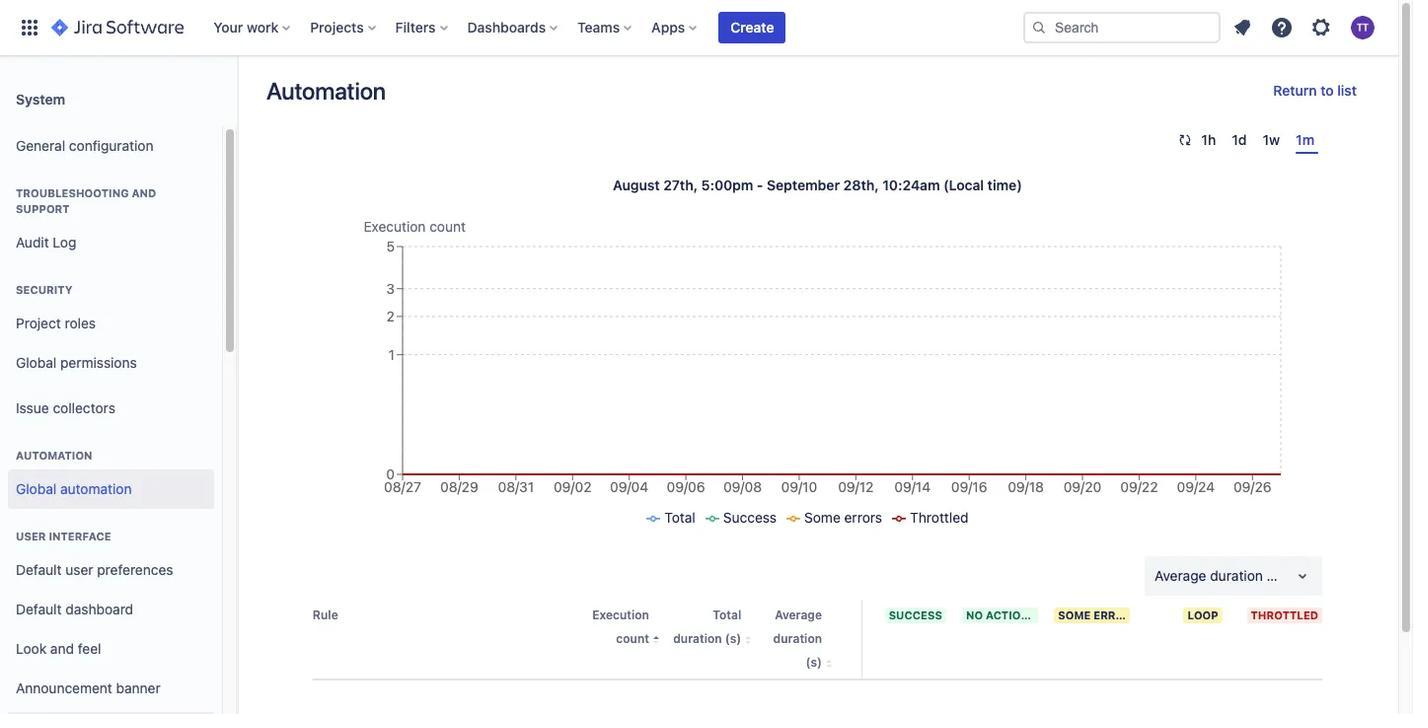 Task type: vqa. For each thing, say whether or not it's contained in the screenshot.
the Jira Software
no



Task type: locate. For each thing, give the bounding box(es) containing it.
your
[[213, 19, 243, 36]]

return
[[1274, 82, 1317, 99]]

and down general configuration link
[[132, 187, 156, 199]]

global automation link
[[8, 470, 214, 509]]

Search field
[[1024, 12, 1221, 43]]

and
[[132, 187, 156, 199], [50, 640, 74, 657]]

1w
[[1263, 131, 1280, 148]]

5:00pm
[[701, 177, 753, 193]]

1 vertical spatial automation
[[16, 449, 92, 462]]

0 horizontal spatial execution count
[[364, 218, 466, 235]]

global for global permissions
[[16, 354, 56, 371]]

0 horizontal spatial (s)
[[725, 632, 742, 647]]

1 vertical spatial global
[[16, 480, 56, 497]]

sidebar navigation image
[[215, 79, 259, 118]]

global up user
[[16, 480, 56, 497]]

2 horizontal spatial (s)
[[1267, 568, 1284, 584]]

return to list button
[[1262, 75, 1369, 107]]

duration inside "total duration (s)"
[[673, 632, 722, 647]]

0 horizontal spatial execution
[[364, 218, 426, 235]]

global inside automation group
[[16, 480, 56, 497]]

feel
[[78, 640, 101, 657]]

global down project
[[16, 354, 56, 371]]

and left feel
[[50, 640, 74, 657]]

0 horizontal spatial automation
[[16, 449, 92, 462]]

projects
[[310, 19, 364, 36]]

look and feel
[[16, 640, 101, 657]]

some
[[804, 509, 841, 526]]

0 vertical spatial total
[[665, 509, 696, 526]]

1 horizontal spatial duration
[[773, 632, 822, 647]]

count
[[430, 218, 466, 235], [616, 632, 649, 647]]

errors
[[844, 509, 882, 526]]

0 horizontal spatial count
[[430, 218, 466, 235]]

(s)
[[1267, 568, 1284, 584], [725, 632, 742, 647], [806, 655, 822, 670]]

some errors
[[804, 509, 882, 526]]

no
[[966, 609, 983, 622]]

general configuration link
[[8, 126, 214, 166]]

filters button
[[390, 12, 456, 43]]

0 horizontal spatial average duration (s)
[[773, 608, 822, 670]]

1 vertical spatial (s)
[[725, 632, 742, 647]]

automation
[[267, 77, 386, 105], [16, 449, 92, 462]]

0 horizontal spatial and
[[50, 640, 74, 657]]

0 vertical spatial count
[[430, 218, 466, 235]]

appswitcher icon image
[[18, 16, 41, 39]]

issue collectors
[[16, 399, 115, 416]]

look and feel link
[[8, 630, 214, 669]]

0 vertical spatial and
[[132, 187, 156, 199]]

announcement banner link
[[8, 669, 214, 709]]

default inside 'link'
[[16, 561, 62, 578]]

audit
[[16, 234, 49, 250]]

dashboards button
[[462, 12, 566, 43]]

2 horizontal spatial duration
[[1210, 568, 1263, 584]]

1 vertical spatial average
[[775, 608, 822, 623]]

filters
[[395, 19, 436, 36]]

0 horizontal spatial average
[[775, 608, 822, 623]]

default down user
[[16, 561, 62, 578]]

automation up global automation
[[16, 449, 92, 462]]

total
[[665, 509, 696, 526], [713, 608, 742, 623]]

1 vertical spatial count
[[616, 632, 649, 647]]

1 vertical spatial and
[[50, 640, 74, 657]]

create button
[[719, 12, 786, 43]]

and for troubleshooting
[[132, 187, 156, 199]]

0 vertical spatial global
[[16, 354, 56, 371]]

1 vertical spatial default
[[16, 601, 62, 617]]

rule
[[313, 608, 338, 623]]

audit log link
[[8, 223, 214, 263]]

1 horizontal spatial total
[[713, 608, 742, 623]]

1 horizontal spatial (s)
[[806, 655, 822, 670]]

troubleshooting and support
[[16, 187, 156, 215]]

1 default from the top
[[16, 561, 62, 578]]

teams
[[578, 19, 620, 36]]

average inside average duration (s)
[[775, 608, 822, 623]]

default dashboard
[[16, 601, 133, 617]]

1 vertical spatial execution count
[[592, 608, 649, 647]]

global inside security group
[[16, 354, 56, 371]]

permissions
[[60, 354, 137, 371]]

0 vertical spatial automation
[[267, 77, 386, 105]]

august 27th, 5:00pm - september 28th, 10:24am (local time)
[[613, 177, 1022, 193]]

issue
[[16, 399, 49, 416]]

global
[[16, 354, 56, 371], [16, 480, 56, 497]]

average
[[1155, 568, 1207, 584], [775, 608, 822, 623]]

1h
[[1202, 131, 1216, 148]]

look
[[16, 640, 47, 657]]

and inside "link"
[[50, 640, 74, 657]]

1 global from the top
[[16, 354, 56, 371]]

1 horizontal spatial and
[[132, 187, 156, 199]]

0 vertical spatial average
[[1155, 568, 1207, 584]]

10:24am
[[883, 177, 940, 193]]

2 vertical spatial (s)
[[806, 655, 822, 670]]

announcement
[[16, 680, 112, 696]]

count inside execution count
[[616, 632, 649, 647]]

total inside "total duration (s)"
[[713, 608, 742, 623]]

general configuration
[[16, 137, 154, 154]]

time)
[[988, 177, 1022, 193]]

average duration (s) up "loop"
[[1155, 568, 1284, 584]]

0 vertical spatial default
[[16, 561, 62, 578]]

project roles
[[16, 314, 96, 331]]

default up the look
[[16, 601, 62, 617]]

average right "total duration (s)"
[[775, 608, 822, 623]]

automation down projects
[[267, 77, 386, 105]]

1 horizontal spatial count
[[616, 632, 649, 647]]

actions
[[986, 609, 1037, 622]]

issue collectors link
[[8, 389, 214, 428]]

0 horizontal spatial duration
[[673, 632, 722, 647]]

general
[[16, 137, 65, 154]]

28th,
[[844, 177, 879, 193]]

dashboard
[[65, 601, 133, 617]]

primary element
[[12, 0, 1024, 55]]

1 vertical spatial total
[[713, 608, 742, 623]]

0 horizontal spatial total
[[665, 509, 696, 526]]

2 default from the top
[[16, 601, 62, 617]]

default
[[16, 561, 62, 578], [16, 601, 62, 617]]

default for default user preferences
[[16, 561, 62, 578]]

user
[[16, 530, 46, 543]]

duration
[[1210, 568, 1263, 584], [673, 632, 722, 647], [773, 632, 822, 647]]

1 horizontal spatial average duration (s)
[[1155, 568, 1284, 584]]

jira software image
[[51, 16, 184, 39], [51, 16, 184, 39]]

execution count
[[364, 218, 466, 235], [592, 608, 649, 647]]

0 vertical spatial execution count
[[364, 218, 466, 235]]

1 horizontal spatial execution count
[[592, 608, 649, 647]]

1 vertical spatial execution
[[592, 608, 649, 623]]

throttled
[[910, 509, 969, 526]]

average duration (s) right "total duration (s)"
[[773, 608, 822, 670]]

27th,
[[664, 177, 698, 193]]

banner
[[0, 0, 1399, 55]]

1 horizontal spatial average
[[1155, 568, 1207, 584]]

2 global from the top
[[16, 480, 56, 497]]

banner
[[116, 680, 161, 696]]

and inside troubleshooting and support
[[132, 187, 156, 199]]

average up "loop"
[[1155, 568, 1207, 584]]

total duration (s)
[[673, 608, 742, 647]]

-
[[757, 177, 763, 193]]

average duration (s)
[[1155, 568, 1284, 584], [773, 608, 822, 670]]

banner containing your work
[[0, 0, 1399, 55]]

execution
[[364, 218, 426, 235], [592, 608, 649, 623]]

user interface group
[[8, 509, 214, 715]]



Task type: describe. For each thing, give the bounding box(es) containing it.
to
[[1321, 82, 1334, 99]]

global permissions link
[[8, 343, 214, 383]]

1 horizontal spatial execution
[[592, 608, 649, 623]]

(s) inside average duration (s)
[[806, 655, 822, 670]]

dashboards
[[467, 19, 546, 36]]

0 vertical spatial execution
[[364, 218, 426, 235]]

throttled
[[1251, 609, 1319, 622]]

project roles link
[[8, 304, 214, 343]]

1d
[[1232, 131, 1247, 148]]

no actions
[[966, 609, 1037, 622]]

default user preferences
[[16, 561, 173, 578]]

default dashboard link
[[8, 590, 214, 630]]

1m
[[1296, 131, 1315, 148]]

reload image
[[1178, 132, 1194, 148]]

troubleshooting
[[16, 187, 129, 199]]

default user preferences link
[[8, 551, 214, 590]]

search image
[[1031, 20, 1047, 36]]

global for global automation
[[16, 480, 56, 497]]

automation
[[60, 480, 132, 497]]

collectors
[[53, 399, 115, 416]]

global automation
[[16, 480, 132, 497]]

automation inside group
[[16, 449, 92, 462]]

august
[[613, 177, 660, 193]]

create
[[731, 19, 774, 36]]

work
[[247, 19, 279, 36]]

system
[[16, 90, 65, 107]]

0 vertical spatial (s)
[[1267, 568, 1284, 584]]

0 vertical spatial average duration (s)
[[1155, 568, 1284, 584]]

default for default dashboard
[[16, 601, 62, 617]]

list
[[1338, 82, 1357, 99]]

projects button
[[304, 12, 384, 43]]

help image
[[1270, 16, 1294, 39]]

teams button
[[572, 12, 640, 43]]

user
[[65, 561, 93, 578]]

roles
[[65, 314, 96, 331]]

security
[[16, 283, 73, 296]]

global permissions
[[16, 354, 137, 371]]

settings image
[[1310, 16, 1333, 39]]

success
[[723, 509, 777, 526]]

configuration
[[69, 137, 154, 154]]

log
[[53, 234, 76, 250]]

(local
[[944, 177, 984, 193]]

audit log
[[16, 234, 76, 250]]

project
[[16, 314, 61, 331]]

your work
[[213, 19, 279, 36]]

user interface
[[16, 530, 111, 543]]

total for total duration (s)
[[713, 608, 742, 623]]

your work button
[[208, 12, 298, 43]]

1 horizontal spatial automation
[[267, 77, 386, 105]]

return to list
[[1274, 82, 1357, 99]]

security group
[[8, 263, 214, 389]]

announcement banner
[[16, 680, 161, 696]]

interface
[[49, 530, 111, 543]]

(s) inside "total duration (s)"
[[725, 632, 742, 647]]

total for total
[[665, 509, 696, 526]]

loop
[[1188, 609, 1219, 622]]

preferences
[[97, 561, 173, 578]]

some
[[1058, 609, 1091, 622]]

support
[[16, 202, 70, 215]]

import and export group
[[8, 709, 214, 715]]

success
[[889, 609, 942, 622]]

open image
[[1291, 565, 1315, 588]]

september
[[767, 177, 840, 193]]

and for look
[[50, 640, 74, 657]]

automation group
[[8, 428, 214, 515]]

your profile and settings image
[[1351, 16, 1375, 39]]

errors
[[1094, 609, 1139, 622]]

troubleshooting and support group
[[8, 166, 214, 268]]

some errors
[[1058, 609, 1139, 622]]

1 vertical spatial average duration (s)
[[773, 608, 822, 670]]

notifications image
[[1231, 16, 1255, 39]]



